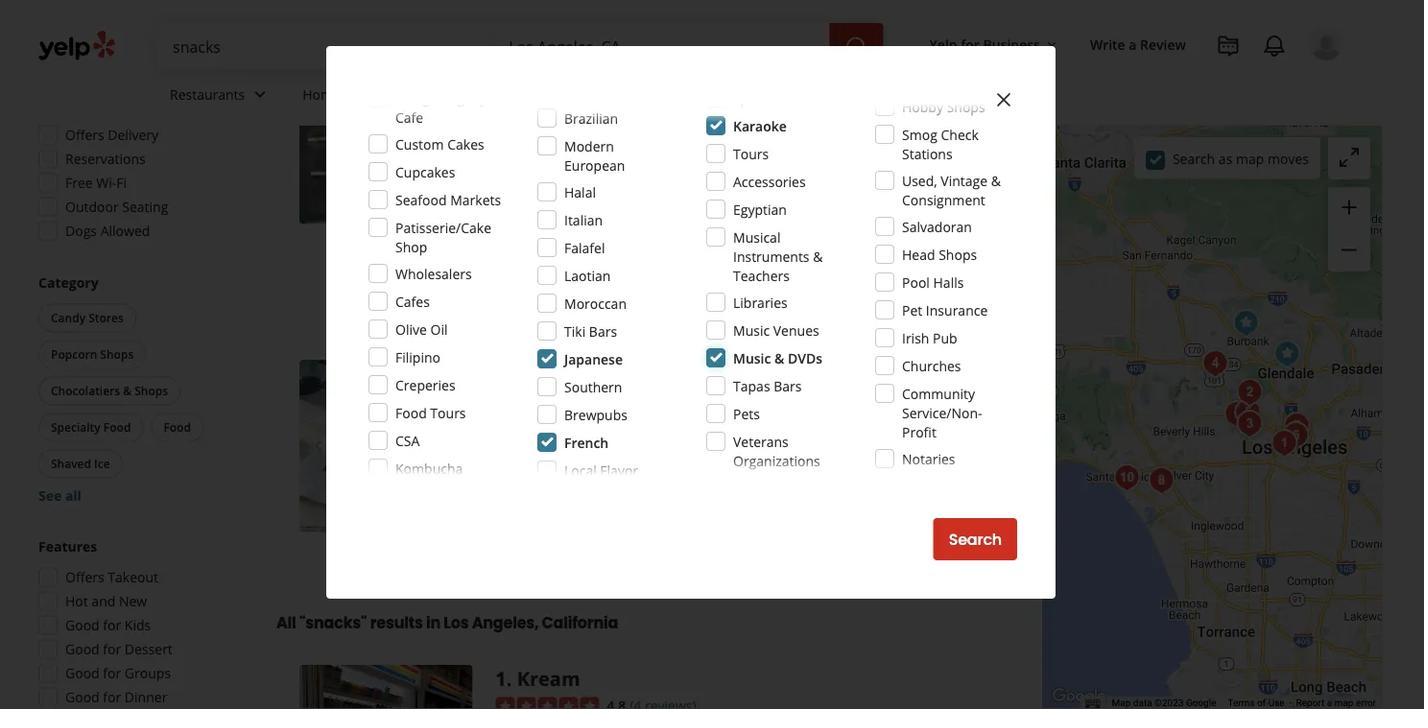 Task type: vqa. For each thing, say whether or not it's contained in the screenshot.
leftmost Drain
no



Task type: locate. For each thing, give the bounding box(es) containing it.
sports clubs
[[733, 89, 812, 107]]

for down good for kids
[[103, 641, 121, 659]]

music down libraries
[[733, 321, 770, 339]]

for down 'hot and new'
[[103, 617, 121, 635]]

1 horizontal spatial food
[[164, 420, 191, 436]]

zoom out image
[[1338, 239, 1361, 262]]

japanese
[[564, 350, 623, 368]]

2 vertical spatial ice
[[94, 456, 110, 472]]

search
[[1173, 150, 1215, 168], [949, 529, 1002, 551]]

style
[[468, 89, 498, 107]]

koreatown
[[877, 114, 946, 132]]

los
[[444, 612, 469, 634]]

shaved ice button
[[38, 450, 123, 479]]

projects image
[[1217, 35, 1240, 58]]

juice
[[667, 114, 695, 130]]

map right the as
[[1236, 150, 1265, 168]]

1 good from the top
[[65, 617, 100, 635]]

churches
[[902, 357, 961, 375]]

hobby shops
[[902, 97, 986, 116]]

a right write
[[1129, 35, 1137, 53]]

0 vertical spatial ice cream & frozen yogurt button
[[496, 113, 655, 132]]

map left "error"
[[1335, 697, 1354, 709]]

1 vertical spatial pm
[[597, 428, 617, 446]]

88 hotdog & juicy image
[[300, 52, 473, 225], [1231, 405, 1269, 443], [1231, 405, 1269, 443]]

until left 8:00
[[535, 428, 563, 446]]

good down good for kids
[[65, 641, 100, 659]]

yogurt down queen/orange
[[613, 399, 652, 415]]

0 vertical spatial yogurt
[[613, 114, 652, 130]]

competitions
[[902, 497, 986, 515]]

0 vertical spatial dairy queen/orange julius treat ctr image
[[1227, 304, 1266, 343]]

2 yogurt from the top
[[613, 399, 652, 415]]

music venues
[[733, 321, 819, 339]]

u
[[608, 200, 618, 218]]

shops for head shops
[[939, 245, 977, 264]]

ice cream & frozen yogurt up modern
[[499, 114, 652, 130]]

0 vertical spatial ice cream & frozen yogurt
[[499, 114, 652, 130]]

tours down karaoke
[[733, 144, 769, 163]]

music for music & dvds
[[733, 349, 771, 367]]

kream image
[[1266, 424, 1304, 463]]

home
[[303, 85, 341, 103]]

1 frozen from the top
[[571, 114, 610, 130]]

0 horizontal spatial and
[[92, 593, 116, 611]]

1 vertical spatial search
[[949, 529, 1002, 551]]

cream
[[519, 114, 557, 130], [519, 399, 557, 415]]

1 vertical spatial of
[[536, 479, 549, 497]]

2 ice cream & frozen yogurt from the top
[[499, 399, 652, 415]]

smoothies
[[738, 114, 798, 130]]

0 vertical spatial music
[[733, 321, 770, 339]]

frozen
[[571, 114, 610, 130], [571, 399, 610, 415]]

& inside button
[[726, 114, 735, 130]]

0 vertical spatial of
[[662, 238, 675, 256]]

previous image
[[307, 436, 330, 459]]

2 vertical spatial bars
[[774, 377, 802, 395]]

search dialog
[[0, 0, 1425, 709]]

for
[[961, 35, 980, 53], [103, 617, 121, 635], [103, 641, 121, 659], [103, 665, 121, 683], [103, 689, 121, 707]]

2 vertical spatial of
[[1258, 697, 1266, 709]]

joy of winter in a cup link
[[497, 459, 981, 536]]

zoom in image
[[1338, 196, 1361, 219]]

8:00
[[567, 428, 593, 446]]

expand map image
[[1338, 146, 1361, 169]]

1 vertical spatial ice cream & frozen yogurt
[[499, 399, 652, 415]]

sports
[[733, 89, 774, 107]]

until for until 8:00 pm
[[535, 428, 563, 446]]

2 until from the top
[[535, 428, 563, 446]]

ice cream & frozen yogurt for second ice cream & frozen yogurt link
[[499, 399, 652, 415]]

ice cream & frozen yogurt button down southern
[[496, 398, 655, 417]]

1 vertical spatial until
[[535, 428, 563, 446]]

ice down auto services
[[499, 114, 516, 130]]

juice bars & smoothies link
[[663, 113, 802, 132]]

1 horizontal spatial map
[[1335, 697, 1354, 709]]

ice cream & frozen yogurt down southern
[[499, 399, 652, 415]]

bhan kanom thai image
[[1231, 373, 1269, 412]]

16 checkmark v2 image
[[701, 284, 716, 299]]

bars for tapas
[[774, 377, 802, 395]]

1 horizontal spatial tours
[[733, 144, 769, 163]]

accessories
[[733, 172, 806, 191]]

& inside 'button'
[[123, 383, 132, 399]]

healthy
[[637, 170, 685, 188]]

0 vertical spatial bars
[[698, 114, 723, 130]]

stores
[[89, 311, 124, 326]]

cream down auto services
[[519, 114, 557, 130]]

see all
[[38, 487, 81, 505]]

0 horizontal spatial takeout
[[108, 569, 158, 587]]

yogurt
[[613, 114, 652, 130], [613, 399, 652, 415]]

venues
[[773, 321, 819, 339]]

1 ice cream & frozen yogurt button from the top
[[496, 113, 655, 132]]

used,
[[902, 171, 938, 190]]

modern
[[564, 137, 614, 155]]

1 vertical spatial map
[[1335, 697, 1354, 709]]

1 vertical spatial ice cream & frozen yogurt link
[[496, 398, 655, 417]]

0 horizontal spatial in
[[426, 612, 441, 634]]

shops inside "button"
[[100, 347, 134, 363]]

a for report
[[1327, 697, 1333, 709]]

1 vertical spatial dairy queen/orange julius treat ctr image
[[300, 361, 473, 534]]

previous image
[[307, 127, 330, 150]]

1
[[496, 666, 507, 692]]

egyptian
[[733, 200, 787, 218]]

tiki bars
[[564, 322, 617, 340]]

offers for offers takeout
[[65, 569, 104, 587]]

music up tapas
[[733, 349, 771, 367]]

& inside races & competitions
[[942, 478, 952, 496]]

ice cream & frozen yogurt link down southern
[[496, 398, 655, 417]]

ice cream & frozen yogurt link up modern
[[496, 113, 655, 132]]

16 info v2 image
[[423, 1, 438, 17]]

for for dinner
[[103, 689, 121, 707]]

of left use
[[1258, 697, 1266, 709]]

wi-
[[96, 174, 116, 192]]

of right joy
[[536, 479, 549, 497]]

0 horizontal spatial map
[[1236, 150, 1265, 168]]

slideshow element for until 8:00 pm
[[300, 361, 473, 534]]

joy
[[512, 479, 532, 497]]

tours down creperies at the left bottom of the page
[[430, 404, 466, 422]]

.
[[507, 666, 512, 692]]

in for los
[[426, 612, 441, 634]]

shops up the food button
[[135, 383, 168, 399]]

bars right tiki
[[589, 322, 617, 340]]

offers for offers delivery
[[65, 126, 104, 144]]

dairy queen/orange julius treat ctr
[[496, 361, 842, 387]]

1 slideshow element from the top
[[300, 52, 473, 225]]

2 horizontal spatial a
[[1327, 697, 1333, 709]]

1 services from the left
[[344, 85, 395, 103]]

1 horizontal spatial services
[[486, 85, 537, 103]]

in right winter
[[602, 479, 615, 497]]

0 vertical spatial slideshow element
[[300, 52, 473, 225]]

0 horizontal spatial tours
[[430, 404, 466, 422]]

0 vertical spatial ice
[[499, 114, 516, 130]]

1 vertical spatial ice cream & frozen yogurt button
[[496, 398, 655, 417]]

frozen down southern
[[571, 399, 610, 415]]

0 vertical spatial frozen
[[571, 114, 610, 130]]

1 vertical spatial ice
[[499, 399, 516, 415]]

dairy queen/orange julius treat ctr image
[[1227, 304, 1266, 343], [300, 361, 473, 534]]

services for auto services
[[486, 85, 537, 103]]

food inside search dialog
[[395, 404, 427, 422]]

0 horizontal spatial search
[[949, 529, 1002, 551]]

cream down dairy
[[519, 399, 557, 415]]

services for home services
[[344, 85, 395, 103]]

seating
[[565, 284, 605, 300]]

0 vertical spatial offers
[[65, 126, 104, 144]]

services right auto
[[486, 85, 537, 103]]

for right "yelp" on the top right
[[961, 35, 980, 53]]

custom cakes
[[395, 135, 484, 153]]

takeout right 16 checkmark v2 'image'
[[720, 284, 765, 300]]

ice down dairy
[[499, 399, 516, 415]]

tiki
[[564, 322, 586, 340]]

1 horizontal spatial and
[[942, 219, 966, 237]]

a for write
[[1129, 35, 1137, 53]]

search down the competitions
[[949, 529, 1002, 551]]

1 cream from the top
[[519, 114, 557, 130]]

yogurt for 2nd ice cream & frozen yogurt link from the bottom
[[613, 114, 652, 130]]

$$$$
[[197, 13, 223, 29]]

shops
[[947, 97, 986, 116], [939, 245, 977, 264], [100, 347, 134, 363], [135, 383, 168, 399]]

frozen up modern
[[571, 114, 610, 130]]

"where have u been juicy?!?! i'm always slightly disappointed with smoothie/juice places because the drinks are usually way too sweet and taste like they're made of artificial syrups.…"
[[517, 200, 966, 256]]

1 horizontal spatial outdoor
[[515, 284, 562, 300]]

good for good for kids
[[65, 617, 100, 635]]

0 vertical spatial takeout
[[720, 284, 765, 300]]

report a map error link
[[1297, 697, 1377, 709]]

good down good for groups
[[65, 689, 100, 707]]

pub
[[933, 329, 958, 347]]

hot
[[65, 593, 88, 611]]

ice for second ice cream & frozen yogurt link
[[499, 399, 516, 415]]

a right report
[[1327, 697, 1333, 709]]

sunny blue image
[[1143, 462, 1181, 500]]

1 music from the top
[[733, 321, 770, 339]]

2 horizontal spatial of
[[1258, 697, 1266, 709]]

flavor factory candy image
[[1268, 335, 1307, 373]]

0 vertical spatial pm
[[604, 143, 625, 161]]

map region
[[885, 0, 1425, 709]]

sunny blue image
[[1108, 459, 1146, 497]]

0 vertical spatial and
[[942, 219, 966, 237]]

patisserie/cake shop
[[395, 218, 491, 256]]

1 vertical spatial offers
[[65, 569, 104, 587]]

pm for until 8:00 pm
[[597, 428, 617, 446]]

1 vertical spatial tours
[[430, 404, 466, 422]]

wholesalers
[[395, 264, 472, 283]]

0 horizontal spatial services
[[344, 85, 395, 103]]

pm for until 10:00 pm
[[604, 143, 625, 161]]

ctr
[[812, 361, 842, 387]]

1 vertical spatial takeout
[[108, 569, 158, 587]]

bars right juice on the top left of the page
[[698, 114, 723, 130]]

offers up reservations
[[65, 126, 104, 144]]

2 music from the top
[[733, 349, 771, 367]]

good down hot
[[65, 617, 100, 635]]

yogurt left juice on the top left of the page
[[613, 114, 652, 130]]

search left the as
[[1173, 150, 1215, 168]]

0 vertical spatial outdoor
[[65, 198, 119, 216]]

seafood markets
[[395, 191, 501, 209]]

search for search
[[949, 529, 1002, 551]]

kong
[[433, 89, 465, 107]]

shops up check on the top right
[[947, 97, 986, 116]]

1 vertical spatial in
[[426, 612, 441, 634]]

good up good for dinner
[[65, 665, 100, 683]]

group
[[33, 71, 238, 247], [1329, 187, 1371, 272], [35, 274, 238, 506], [33, 538, 238, 709]]

2 vertical spatial a
[[1327, 697, 1333, 709]]

2 good from the top
[[65, 641, 100, 659]]

pm up 16 healthy dining v2 icon
[[604, 143, 625, 161]]

1 ice cream & frozen yogurt from the top
[[499, 114, 652, 130]]

write a review link
[[1083, 27, 1194, 61]]

2 slideshow element from the top
[[300, 361, 473, 534]]

a left cup
[[619, 479, 627, 497]]

1 vertical spatial bars
[[589, 322, 617, 340]]

$$$
[[152, 13, 172, 29]]

juice bars & smoothies
[[667, 114, 798, 130]]

hong
[[395, 89, 429, 107]]

outdoor down taste
[[515, 284, 562, 300]]

1 horizontal spatial a
[[1129, 35, 1137, 53]]

restaurants link
[[155, 69, 287, 125]]

2 frozen from the top
[[571, 399, 610, 415]]

until up grab-and-go
[[535, 143, 563, 161]]

1 vertical spatial music
[[733, 349, 771, 367]]

0 vertical spatial a
[[1129, 35, 1137, 53]]

0 vertical spatial in
[[602, 479, 615, 497]]

joy of winter in a cup
[[512, 479, 656, 497]]

and up the head shops
[[942, 219, 966, 237]]

1 vertical spatial frozen
[[571, 399, 610, 415]]

food for food tours
[[395, 404, 427, 422]]

for inside button
[[961, 35, 980, 53]]

until for until 10:00 pm
[[535, 143, 563, 161]]

yelp
[[930, 35, 958, 53]]

2 horizontal spatial food
[[395, 404, 427, 422]]

terms
[[1228, 697, 1255, 709]]

2 ice cream & frozen yogurt button from the top
[[496, 398, 655, 417]]

& inside used, vintage & consignment
[[991, 171, 1001, 190]]

2 ice cream & frozen yogurt link from the top
[[496, 398, 655, 417]]

1 until from the top
[[535, 143, 563, 161]]

&
[[560, 114, 568, 130], [726, 114, 735, 130], [991, 171, 1001, 190], [813, 247, 823, 265], [775, 349, 785, 367], [123, 383, 132, 399], [560, 399, 568, 415], [942, 478, 952, 496]]

outdoor for outdoor seating
[[515, 284, 562, 300]]

with
[[915, 200, 942, 218]]

search inside button
[[949, 529, 1002, 551]]

16 chevron down v2 image
[[1044, 37, 1060, 53]]

0 vertical spatial cream
[[519, 114, 557, 130]]

0 horizontal spatial of
[[536, 479, 549, 497]]

bars for tiki
[[589, 322, 617, 340]]

chocolatiers & shops button
[[38, 377, 181, 406]]

italian
[[564, 211, 603, 229]]

ice cream & frozen yogurt button for 2nd ice cream & frozen yogurt link from the bottom
[[496, 113, 655, 132]]

0 vertical spatial tours
[[733, 144, 769, 163]]

good for good for groups
[[65, 665, 100, 683]]

disappointed
[[829, 200, 912, 218]]

in left los
[[426, 612, 441, 634]]

slideshow element
[[300, 52, 473, 225], [300, 361, 473, 534]]

dogs allowed
[[65, 222, 150, 240]]

takeout up new
[[108, 569, 158, 587]]

i'm
[[714, 200, 733, 218]]

2 horizontal spatial bars
[[774, 377, 802, 395]]

outdoor down 'free wi-fi'
[[65, 198, 119, 216]]

24 chevron down v2 image
[[249, 83, 272, 106]]

1 vertical spatial cream
[[519, 399, 557, 415]]

music & dvds
[[733, 349, 823, 367]]

services
[[344, 85, 395, 103], [486, 85, 537, 103]]

1 vertical spatial outdoor
[[515, 284, 562, 300]]

yogurt for second ice cream & frozen yogurt link
[[613, 399, 652, 415]]

1 horizontal spatial in
[[602, 479, 615, 497]]

as
[[1219, 150, 1233, 168]]

takeout
[[720, 284, 765, 300], [108, 569, 158, 587]]

2 services from the left
[[486, 85, 537, 103]]

and up good for kids
[[92, 593, 116, 611]]

ice for 2nd ice cream & frozen yogurt link from the bottom
[[499, 114, 516, 130]]

group containing category
[[35, 274, 238, 506]]

tours
[[733, 144, 769, 163], [430, 404, 466, 422]]

1 horizontal spatial bars
[[698, 114, 723, 130]]

notaries
[[902, 450, 956, 468]]

0 vertical spatial until
[[535, 143, 563, 161]]

map for moves
[[1236, 150, 1265, 168]]

ice cream & frozen yogurt button
[[496, 113, 655, 132], [496, 398, 655, 417]]

outdoor seating
[[65, 198, 168, 216]]

services inside 'link'
[[486, 85, 537, 103]]

allowed
[[100, 222, 150, 240]]

1 offers from the top
[[65, 126, 104, 144]]

community service/non- profit
[[902, 384, 983, 441]]

moves
[[1268, 150, 1309, 168]]

1 vertical spatial yogurt
[[613, 399, 652, 415]]

4 good from the top
[[65, 689, 100, 707]]

the
[[712, 219, 732, 237]]

bars down music & dvds
[[774, 377, 802, 395]]

ice cream & frozen yogurt button up modern
[[496, 113, 655, 132]]

slideshow element for until 10:00 pm
[[300, 52, 473, 225]]

for for groups
[[103, 665, 121, 683]]

dairy queen/orange julius treat ctr link
[[496, 361, 842, 387]]

of down because
[[662, 238, 675, 256]]

bars inside button
[[698, 114, 723, 130]]

0 horizontal spatial bars
[[589, 322, 617, 340]]

2 offers from the top
[[65, 569, 104, 587]]

profit
[[902, 423, 937, 441]]

pet
[[902, 301, 923, 319]]

in for a
[[602, 479, 615, 497]]

None search field
[[157, 23, 888, 69]]

0 vertical spatial map
[[1236, 150, 1265, 168]]

shops up halls
[[939, 245, 977, 264]]

ice right shaved
[[94, 456, 110, 472]]

info icon image
[[733, 171, 748, 186], [733, 171, 748, 186]]

smog check stations
[[902, 125, 979, 163]]

pm
[[604, 143, 625, 161], [597, 428, 617, 446]]

for down good for groups
[[103, 689, 121, 707]]

1 vertical spatial slideshow element
[[300, 361, 473, 534]]

0 vertical spatial ice cream & frozen yogurt link
[[496, 113, 655, 132]]

a
[[1129, 35, 1137, 53], [619, 479, 627, 497], [1327, 697, 1333, 709]]

16 speech v2 image
[[496, 202, 511, 217]]

0 vertical spatial search
[[1173, 150, 1215, 168]]

for up good for dinner
[[103, 665, 121, 683]]

0 horizontal spatial outdoor
[[65, 198, 119, 216]]

1 horizontal spatial search
[[1173, 150, 1215, 168]]

for for kids
[[103, 617, 121, 635]]

2 cream from the top
[[519, 399, 557, 415]]

levain bakery - larchmont village image
[[1218, 395, 1257, 434]]

1 horizontal spatial of
[[662, 238, 675, 256]]

pm down brewpubs
[[597, 428, 617, 446]]

shops up chocolatiers & shops
[[100, 347, 134, 363]]

too
[[878, 219, 898, 237]]

good for dessert
[[65, 641, 173, 659]]

business categories element
[[155, 69, 1344, 125]]

services left hong
[[344, 85, 395, 103]]

user actions element
[[914, 24, 1371, 142]]

1 vertical spatial a
[[619, 479, 627, 497]]

offers up hot
[[65, 569, 104, 587]]

terms of use link
[[1228, 697, 1285, 709]]

ice inside button
[[94, 456, 110, 472]]

3 good from the top
[[65, 665, 100, 683]]

1 yogurt from the top
[[613, 114, 652, 130]]

races & competitions
[[902, 478, 986, 515]]

slightly
[[782, 200, 826, 218]]



Task type: describe. For each thing, give the bounding box(es) containing it.
good for good for dessert
[[65, 641, 100, 659]]

custom
[[395, 135, 444, 153]]

report a map error
[[1297, 697, 1377, 709]]

pool halls
[[902, 273, 964, 291]]

cafes
[[395, 292, 430, 311]]

map for error
[[1335, 697, 1354, 709]]

mario kart snack station image
[[1196, 345, 1235, 383]]

service/non-
[[902, 404, 983, 422]]

organizations
[[733, 452, 821, 470]]

of for terms of use
[[1258, 697, 1266, 709]]

and-
[[550, 170, 578, 188]]

for for dessert
[[103, 641, 121, 659]]

shops for hobby shops
[[947, 97, 986, 116]]

good for dinner
[[65, 689, 167, 707]]

0 horizontal spatial a
[[619, 479, 627, 497]]

start
[[881, 282, 917, 303]]

wow choripan image
[[1229, 394, 1267, 432]]

seating
[[122, 198, 168, 216]]

yelp for business button
[[922, 27, 1067, 61]]

search for search as map moves
[[1173, 150, 1215, 168]]

been
[[621, 200, 655, 218]]

more
[[795, 238, 831, 256]]

next image
[[442, 127, 465, 150]]

groups
[[125, 665, 171, 683]]

brazilian
[[564, 109, 618, 127]]

vintage
[[941, 171, 988, 190]]

juice bars & smoothies button
[[663, 113, 802, 132]]

1 ice cream & frozen yogurt link from the top
[[496, 113, 655, 132]]

they're
[[576, 238, 619, 256]]

musical
[[733, 228, 781, 246]]

close image
[[993, 88, 1016, 111]]

flavor
[[600, 461, 638, 479]]

1 vertical spatial and
[[92, 593, 116, 611]]

1 horizontal spatial dairy queen/orange julius treat ctr image
[[1227, 304, 1266, 343]]

outdoor seating
[[515, 284, 605, 300]]

music for music venues
[[733, 321, 770, 339]]

home services link
[[287, 69, 437, 125]]

review
[[1140, 35, 1186, 53]]

irish pub
[[902, 329, 958, 347]]

1 horizontal spatial takeout
[[720, 284, 765, 300]]

home services
[[303, 85, 395, 103]]

kream
[[517, 666, 580, 692]]

search as map moves
[[1173, 150, 1309, 168]]

search image
[[845, 36, 868, 59]]

terms of use
[[1228, 697, 1285, 709]]

go
[[578, 170, 594, 188]]

search button
[[934, 518, 1018, 561]]

musical instruments & teachers
[[733, 228, 823, 285]]

frozen for 2nd ice cream & frozen yogurt link from the bottom
[[571, 114, 610, 130]]

pool
[[902, 273, 930, 291]]

more link
[[795, 238, 831, 256]]

tapas bars
[[733, 377, 802, 395]]

katsu sando image
[[1278, 407, 1316, 445]]

have
[[571, 200, 604, 218]]

for for business
[[961, 35, 980, 53]]

chocolatiers & shops
[[51, 383, 168, 399]]

pet insurance
[[902, 301, 988, 319]]

popcorn
[[51, 347, 97, 363]]

cream for second ice cream & frozen yogurt link
[[519, 399, 557, 415]]

ice cream & frozen yogurt button for second ice cream & frozen yogurt link
[[496, 398, 655, 417]]

shops inside 'button'
[[135, 383, 168, 399]]

frozen for second ice cream & frozen yogurt link
[[571, 399, 610, 415]]

creperies
[[395, 376, 456, 394]]

specialty food
[[51, 420, 131, 436]]

shaved
[[51, 456, 91, 472]]

community
[[902, 384, 975, 403]]

1 . kream
[[496, 666, 580, 692]]

candy
[[51, 311, 86, 326]]

pets
[[733, 405, 760, 423]]

candy stores
[[51, 311, 124, 326]]

0 horizontal spatial food
[[104, 420, 131, 436]]

drinks
[[736, 219, 774, 237]]

notifications image
[[1263, 35, 1286, 58]]

popcorn shops
[[51, 347, 134, 363]]

veterans
[[733, 432, 789, 451]]

check
[[941, 125, 979, 144]]

food button
[[151, 414, 203, 443]]

restaurants
[[170, 85, 245, 103]]

used, vintage & consignment
[[902, 171, 1001, 209]]

reservations
[[65, 150, 146, 168]]

dvds
[[788, 349, 823, 367]]

see all button
[[38, 487, 81, 505]]

4.8 star rating image
[[496, 698, 599, 709]]

markets
[[450, 191, 501, 209]]

juicy?!?!
[[659, 200, 710, 218]]

cream for 2nd ice cream & frozen yogurt link from the bottom
[[519, 114, 557, 130]]

laotian
[[564, 266, 611, 285]]

16 healthy dining v2 image
[[617, 172, 633, 187]]

races
[[902, 478, 938, 496]]

insurance
[[926, 301, 988, 319]]

head shops
[[902, 245, 977, 264]]

dogs
[[65, 222, 97, 240]]

& inside musical instruments & teachers
[[813, 247, 823, 265]]

angeles,
[[472, 612, 539, 634]]

group containing features
[[33, 538, 238, 709]]

and inside "where have u been juicy?!?! i'm always slightly disappointed with smoothie/juice places because the drinks are usually way too sweet and taste like they're made of artificial syrups.…"
[[942, 219, 966, 237]]

bars for juice
[[698, 114, 723, 130]]

salvadoran
[[902, 217, 972, 236]]

good for kids
[[65, 617, 151, 635]]

treat
[[756, 361, 807, 387]]

features
[[38, 538, 97, 556]]

ice cream & frozen yogurt for 2nd ice cream & frozen yogurt link from the bottom
[[499, 114, 652, 130]]

food tours
[[395, 404, 466, 422]]

kaminari gyoza bar image
[[1277, 417, 1315, 455]]

smoothie/juice
[[517, 219, 610, 237]]

of inside "where have u been juicy?!?! i'm always slightly disappointed with smoothie/juice places because the drinks are usually way too sweet and taste like they're made of artificial syrups.…"
[[662, 238, 675, 256]]

food for food
[[164, 420, 191, 436]]

of for joy of winter in a cup
[[536, 479, 549, 497]]

good for good for dinner
[[65, 689, 100, 707]]

google image
[[1048, 684, 1111, 709]]

outdoor for outdoor seating
[[65, 198, 119, 216]]

keyboard shortcuts image
[[1085, 699, 1101, 709]]

taste
[[517, 238, 548, 256]]

shops for popcorn shops
[[100, 347, 134, 363]]

map
[[1112, 697, 1131, 709]]

head
[[902, 245, 936, 264]]

healthy dining
[[637, 170, 727, 188]]

0 horizontal spatial dairy queen/orange julius treat ctr image
[[300, 361, 473, 534]]

made
[[623, 238, 659, 256]]

group containing offers delivery
[[33, 71, 238, 247]]



